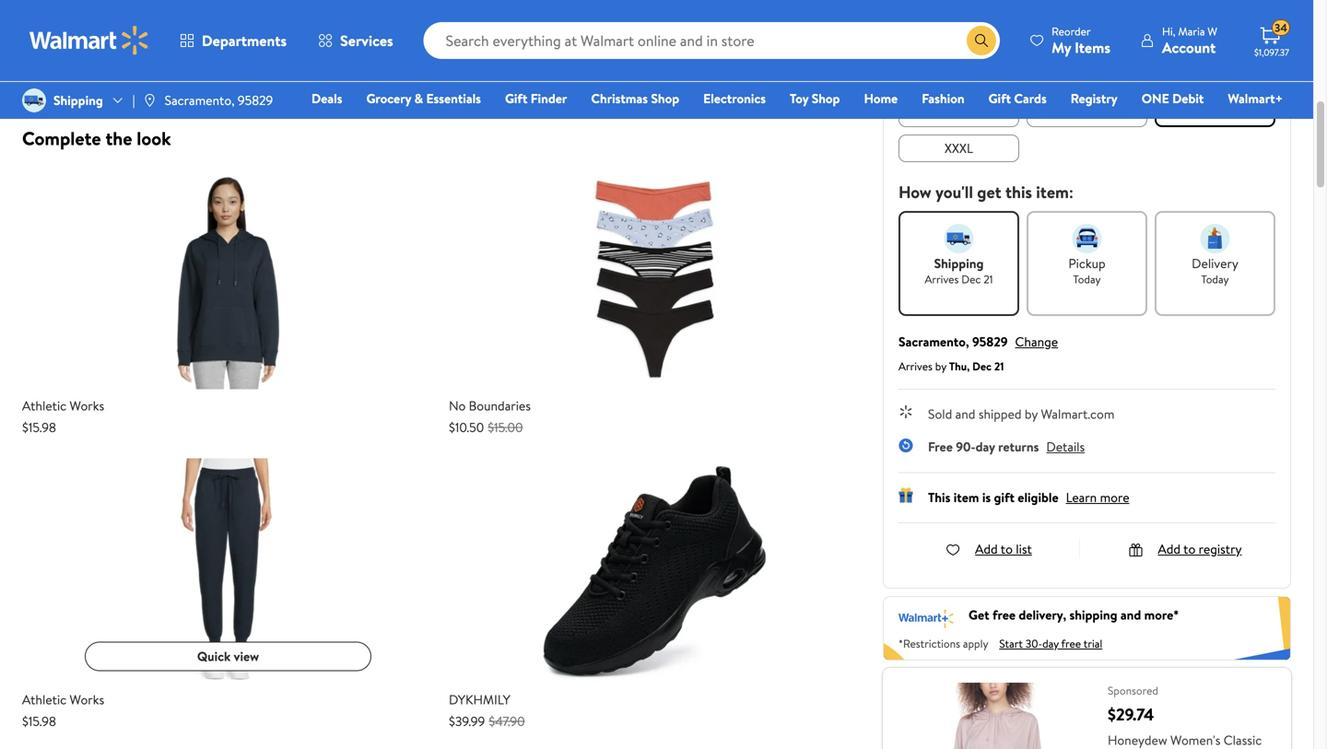 Task type: locate. For each thing, give the bounding box(es) containing it.
1 vertical spatial dec
[[973, 359, 992, 374]]

learn
[[1066, 488, 1097, 506]]

on left 'a'
[[207, 47, 221, 64]]

deals link
[[303, 88, 351, 108]]

1 horizontal spatial shop
[[812, 89, 840, 107]]

0 vertical spatial works
[[70, 397, 104, 415]]

thu,
[[949, 359, 970, 374]]

arrives left 'thu,'
[[899, 359, 933, 374]]

0 vertical spatial $15.98
[[22, 418, 56, 436]]

21 right 'thu,'
[[994, 359, 1004, 374]]

0 vertical spatial and
[[955, 405, 976, 423]]

2 athletic works $15.98 from the top
[[22, 691, 104, 730]]

shop right the toy
[[812, 89, 840, 107]]

items
[[1075, 37, 1111, 58]]

my
[[1052, 37, 1071, 58]]

2 works from the top
[[70, 691, 104, 709]]

departments button
[[164, 18, 302, 63]]

 image
[[22, 88, 46, 112], [143, 93, 157, 108]]

walmart image
[[29, 26, 149, 55]]

1 horizontal spatial size
[[1023, 18, 1045, 35]]

dec inside shipping arrives dec 21
[[961, 271, 981, 287]]

21
[[984, 271, 993, 287], [994, 359, 1004, 374]]

home
[[864, 89, 898, 107]]

shop for christmas shop
[[651, 89, 679, 107]]

1 horizontal spatial gift
[[989, 89, 1011, 107]]

and right 'sold'
[[955, 405, 976, 423]]

this
[[928, 488, 951, 506]]

0 horizontal spatial 95829
[[238, 91, 273, 109]]

dykhmily
[[449, 691, 510, 709]]

on right the or
[[339, 47, 354, 65]]

xxl
[[980, 18, 1001, 35], [1204, 104, 1226, 122]]

widget
[[899, 43, 1276, 61]]

more*
[[1144, 606, 1179, 624]]

0 horizontal spatial shop
[[651, 89, 679, 107]]

0 vertical spatial day
[[976, 438, 995, 456]]

one debit
[[1142, 89, 1204, 107]]

women's
[[1171, 731, 1221, 749]]

add to list button
[[946, 540, 1032, 558]]

1 horizontal spatial  image
[[143, 93, 157, 108]]

xs
[[952, 69, 966, 87]]

eligible
[[1018, 488, 1059, 506]]

athletic for the 'image of item 1'
[[22, 691, 67, 709]]

1 horizontal spatial 95829
[[972, 333, 1008, 351]]

1 vertical spatial free
[[1061, 636, 1081, 651]]

0 vertical spatial shipping
[[53, 91, 103, 109]]

or
[[324, 47, 336, 65]]

1 horizontal spatial on
[[339, 47, 354, 65]]

delivery,
[[1019, 606, 1066, 624]]

grocery
[[366, 89, 411, 107]]

works for the 'image of item 1'
[[70, 691, 104, 709]]

free
[[928, 438, 953, 456]]

0 horizontal spatial size
[[951, 18, 973, 35]]

by left 'thu,'
[[935, 359, 946, 374]]

0 vertical spatial sacramento,
[[165, 91, 235, 109]]

day down delivery, on the bottom right of the page
[[1042, 636, 1059, 651]]

size
[[1078, 43, 1098, 61]]

0 vertical spatial dec
[[961, 271, 981, 287]]

95829 left the change
[[972, 333, 1008, 351]]

free
[[993, 606, 1016, 624], [1061, 636, 1081, 651]]

athletic works $15.98 for the 'image of item 1'
[[22, 691, 104, 730]]

honeydew women's classic jersey knit hoodie for endless styling options image
[[898, 683, 1093, 749]]

widget containing fit predictor
[[899, 43, 1276, 61]]

2 size from the left
[[1023, 18, 1045, 35]]

2 gift from the left
[[989, 89, 1011, 107]]

1 horizontal spatial 21
[[994, 359, 1004, 374]]

$29.74
[[1108, 703, 1154, 726]]

0 horizontal spatial to
[[1001, 540, 1013, 558]]

21 up sacramento, 95829 change arrives by thu, dec 21
[[984, 271, 993, 287]]

|
[[133, 91, 135, 109]]

xxl down m button
[[1204, 104, 1226, 122]]

athletic works $15.98
[[22, 397, 104, 436], [22, 691, 104, 730]]

trial
[[1084, 636, 1103, 651]]

shipping inside shipping arrives dec 21
[[934, 254, 984, 272]]

fit predictor
[[919, 43, 990, 61]]

to for registry
[[1184, 540, 1196, 558]]

arrives
[[925, 271, 959, 287], [899, 359, 933, 374]]

gift
[[994, 488, 1015, 506]]

gift cards
[[989, 89, 1047, 107]]

this item is gift eligible learn more
[[928, 488, 1130, 506]]

gift left finder
[[505, 89, 528, 107]]

day for 30-
[[1042, 636, 1059, 651]]

1 vertical spatial athletic works $15.98
[[22, 691, 104, 730]]

add
[[975, 540, 998, 558], [1158, 540, 1181, 558]]

by inside sacramento, 95829 change arrives by thu, dec 21
[[935, 359, 946, 374]]

apply
[[963, 636, 988, 651]]

1 horizontal spatial shipping
[[934, 254, 984, 272]]

95829
[[238, 91, 273, 109], [972, 333, 1008, 351]]

1 horizontal spatial xxl
[[1204, 104, 1226, 122]]

1 horizontal spatial sacramento,
[[899, 333, 969, 351]]

services
[[340, 30, 393, 51]]

by right shipped
[[1025, 405, 1038, 423]]

*restrictions
[[899, 636, 960, 651]]

shipping down intent image for shipping
[[934, 254, 984, 272]]

1 vertical spatial xxl
[[1204, 104, 1226, 122]]

sacramento,
[[165, 91, 235, 109], [899, 333, 969, 351]]

add to list
[[975, 540, 1032, 558]]

xxl right :
[[980, 18, 1001, 35]]

dec down intent image for shipping
[[961, 271, 981, 287]]

one
[[1142, 89, 1169, 107]]

0 vertical spatial athletic
[[22, 397, 67, 415]]

day inside the get free delivery, shipping and more* banner
[[1042, 636, 1059, 651]]

list item containing quick view
[[22, 459, 434, 730]]

Walmart Site-Wide search field
[[424, 22, 1000, 59]]

and
[[955, 405, 976, 423], [1121, 606, 1141, 624]]

get
[[969, 606, 989, 624]]

grocery & essentials link
[[358, 88, 489, 108]]

free right 'get'
[[993, 606, 1016, 624]]

registry link
[[1062, 88, 1126, 108]]

sacramento, up 'thu,'
[[899, 333, 969, 351]]

2 on from the left
[[339, 47, 354, 65]]

1 add from the left
[[975, 540, 998, 558]]

athletic for the image of item 0
[[22, 397, 67, 415]]

0 horizontal spatial day
[[976, 438, 995, 456]]

1 horizontal spatial day
[[1042, 636, 1059, 651]]

0 horizontal spatial sacramento,
[[165, 91, 235, 109]]

on
[[207, 47, 221, 64], [339, 47, 354, 65]]

works for the image of item 0
[[70, 397, 104, 415]]

0 vertical spatial 95829
[[238, 91, 273, 109]]

1 vertical spatial 21
[[994, 359, 1004, 374]]

1 vertical spatial by
[[1025, 405, 1038, 423]]

add left registry
[[1158, 540, 1181, 558]]

$47.90
[[489, 712, 525, 730]]

2 athletic from the top
[[22, 691, 67, 709]]

0 horizontal spatial 21
[[984, 271, 993, 287]]

 image for sacramento, 95829
[[143, 93, 157, 108]]

xxl button
[[1155, 100, 1276, 127]]

2 to from the left
[[1184, 540, 1196, 558]]

list item
[[22, 165, 434, 436], [449, 165, 861, 436], [22, 459, 434, 730], [449, 459, 861, 730]]

 image right |
[[143, 93, 157, 108]]

0 horizontal spatial by
[[935, 359, 946, 374]]

today for delivery
[[1201, 271, 1229, 287]]

gift finder link
[[497, 88, 575, 108]]

how you'll get this item:
[[899, 181, 1074, 204]]

today inside the pickup today
[[1073, 271, 1101, 287]]

95829 inside sacramento, 95829 change arrives by thu, dec 21
[[972, 333, 1008, 351]]

size up the calculate your size button
[[1023, 18, 1045, 35]]

list
[[1016, 540, 1032, 558]]

shipping for shipping arrives dec 21
[[934, 254, 984, 272]]

1 horizontal spatial and
[[1121, 606, 1141, 624]]

christmas
[[591, 89, 648, 107]]

1 to from the left
[[1001, 540, 1013, 558]]

1 athletic from the top
[[22, 397, 67, 415]]

today
[[1073, 271, 1101, 287], [1201, 271, 1229, 287]]

1 horizontal spatial add
[[1158, 540, 1181, 558]]

1 works from the top
[[70, 397, 104, 415]]

today down intent image for delivery
[[1201, 271, 1229, 287]]

intent image for pickup image
[[1072, 224, 1102, 253]]

shipping up 'complete'
[[53, 91, 103, 109]]

to for list
[[1001, 540, 1013, 558]]

works
[[70, 397, 104, 415], [70, 691, 104, 709]]

0 horizontal spatial gift
[[505, 89, 528, 107]]

sacramento, inside sacramento, 95829 change arrives by thu, dec 21
[[899, 333, 969, 351]]

0 horizontal spatial shipping
[[53, 91, 103, 109]]

and inside the get free delivery, shipping and more* banner
[[1121, 606, 1141, 624]]

0 horizontal spatial  image
[[22, 88, 46, 112]]

2 shop from the left
[[812, 89, 840, 107]]

0 vertical spatial 21
[[984, 271, 993, 287]]

image of item 0 image
[[22, 165, 434, 389]]

$10.50
[[449, 418, 484, 436]]

1 horizontal spatial free
[[1061, 636, 1081, 651]]

dec
[[961, 271, 981, 287], [973, 359, 992, 374]]

gift left cards
[[989, 89, 1011, 107]]

try it on a different model or on yourself.
[[176, 47, 404, 65]]

0 horizontal spatial and
[[955, 405, 976, 423]]

list
[[15, 165, 868, 749]]

1 horizontal spatial today
[[1201, 271, 1229, 287]]

1 vertical spatial works
[[70, 691, 104, 709]]

and left more*
[[1121, 606, 1141, 624]]

size left search icon
[[951, 18, 973, 35]]

free left trial
[[1061, 636, 1081, 651]]

 image up 'complete'
[[22, 88, 46, 112]]

returns
[[998, 438, 1039, 456]]

2 add from the left
[[1158, 540, 1181, 558]]

sponsored $29.74 honeydew women's classic
[[1108, 683, 1262, 749]]

shop right christmas
[[651, 89, 679, 107]]

delivery today
[[1192, 254, 1239, 287]]

gift
[[505, 89, 528, 107], [989, 89, 1011, 107]]

sold
[[928, 405, 952, 423]]

arrives down intent image for shipping
[[925, 271, 959, 287]]

to left registry
[[1184, 540, 1196, 558]]

dec inside sacramento, 95829 change arrives by thu, dec 21
[[973, 359, 992, 374]]

1 shop from the left
[[651, 89, 679, 107]]

95829 for sacramento, 95829
[[238, 91, 273, 109]]

clothing size list
[[895, 61, 1279, 166]]

shop
[[651, 89, 679, 107], [812, 89, 840, 107]]

dec right 'thu,'
[[973, 359, 992, 374]]

to left list
[[1001, 540, 1013, 558]]

1 athletic works $15.98 from the top
[[22, 397, 104, 436]]

1 vertical spatial 95829
[[972, 333, 1008, 351]]

to
[[1001, 540, 1013, 558], [1184, 540, 1196, 558]]

95829 down the 'different'
[[238, 91, 273, 109]]

1 vertical spatial arrives
[[899, 359, 933, 374]]

2 today from the left
[[1201, 271, 1229, 287]]

1 vertical spatial shipping
[[934, 254, 984, 272]]

1 today from the left
[[1073, 271, 1101, 287]]

0 vertical spatial xxl
[[980, 18, 1001, 35]]

gift for gift finder
[[505, 89, 528, 107]]

toy
[[790, 89, 809, 107]]

1 vertical spatial $15.98
[[22, 712, 56, 730]]

1 vertical spatial day
[[1042, 636, 1059, 651]]

add left list
[[975, 540, 998, 558]]

2 $15.98 from the top
[[22, 712, 56, 730]]

0 vertical spatial by
[[935, 359, 946, 374]]

0 vertical spatial free
[[993, 606, 1016, 624]]

0 horizontal spatial on
[[207, 47, 221, 64]]

complete
[[22, 125, 101, 151]]

$1,097.37
[[1254, 46, 1289, 59]]

0 horizontal spatial today
[[1073, 271, 1101, 287]]

fashion link
[[914, 88, 973, 108]]

no boundaries $10.50 $15.00
[[449, 397, 531, 436]]

today down intent image for pickup
[[1073, 271, 1101, 287]]

size
[[951, 18, 973, 35], [1023, 18, 1045, 35]]

0 vertical spatial athletic works $15.98
[[22, 397, 104, 436]]

shipping
[[53, 91, 103, 109], [934, 254, 984, 272]]

yourself.
[[357, 47, 404, 65]]

0 horizontal spatial add
[[975, 540, 998, 558]]

l
[[956, 104, 962, 122]]

1 horizontal spatial to
[[1184, 540, 1196, 558]]

a
[[225, 47, 231, 65]]

gift inside 'link'
[[989, 89, 1011, 107]]

today inside delivery today
[[1201, 271, 1229, 287]]

0 vertical spatial arrives
[[925, 271, 959, 287]]

1 $15.98 from the top
[[22, 418, 56, 436]]

1 vertical spatial and
[[1121, 606, 1141, 624]]

1 vertical spatial sacramento,
[[899, 333, 969, 351]]

arrives inside sacramento, 95829 change arrives by thu, dec 21
[[899, 359, 933, 374]]

m button
[[1155, 65, 1276, 92]]

sacramento, down try it on button
[[165, 91, 235, 109]]

christmas shop link
[[583, 88, 688, 108]]

one debit link
[[1133, 88, 1212, 108]]

1 gift from the left
[[505, 89, 528, 107]]

$29.74 group
[[883, 668, 1291, 749]]

day left the returns
[[976, 438, 995, 456]]

1 vertical spatial athletic
[[22, 691, 67, 709]]

walmart plus image
[[899, 606, 954, 628]]

1 horizontal spatial by
[[1025, 405, 1038, 423]]



Task type: vqa. For each thing, say whether or not it's contained in the screenshot.
Electronics link
yes



Task type: describe. For each thing, give the bounding box(es) containing it.
sacramento, 95829 change arrives by thu, dec 21
[[899, 333, 1058, 374]]

this
[[1006, 181, 1032, 204]]

today for pickup
[[1073, 271, 1101, 287]]

1 on from the left
[[207, 47, 221, 64]]

view
[[234, 647, 259, 665]]

size guide button
[[1023, 18, 1079, 35]]

shipping
[[1070, 606, 1118, 624]]

boundaries
[[469, 397, 531, 415]]

sacramento, for sacramento, 95829 change arrives by thu, dec 21
[[899, 333, 969, 351]]

finder
[[531, 89, 567, 107]]

athletic works women's soft hoodie - image 5 of 5 image
[[31, 0, 139, 66]]

different
[[234, 47, 283, 65]]

hi, maria w account
[[1162, 24, 1218, 58]]

shipping arrives dec 21
[[925, 254, 993, 287]]

model
[[286, 47, 321, 65]]

arrives inside shipping arrives dec 21
[[925, 271, 959, 287]]

21 inside sacramento, 95829 change arrives by thu, dec 21
[[994, 359, 1004, 374]]

$15.00
[[488, 418, 523, 436]]

Search search field
[[424, 22, 1000, 59]]

1 size from the left
[[951, 18, 973, 35]]

predictor
[[937, 43, 990, 61]]

shipping for shipping
[[53, 91, 103, 109]]

more
[[1100, 488, 1130, 506]]

:
[[973, 18, 976, 35]]

walmart+
[[1228, 89, 1283, 107]]

your
[[1049, 43, 1074, 61]]

details
[[1046, 438, 1085, 456]]

item:
[[1036, 181, 1074, 204]]

$15.98 for list item containing athletic works
[[22, 418, 56, 436]]

add for add to registry
[[1158, 540, 1181, 558]]

try
[[176, 47, 193, 64]]

21 inside shipping arrives dec 21
[[984, 271, 993, 287]]

 image for shipping
[[22, 88, 46, 112]]

details button
[[1046, 438, 1085, 456]]

day for 90-
[[976, 438, 995, 456]]

walmart+ link
[[1220, 88, 1291, 108]]

list item containing no boundaries
[[449, 165, 861, 436]]

add to registry button
[[1129, 540, 1242, 558]]

*restrictions apply
[[899, 636, 988, 651]]

grocery & essentials
[[366, 89, 481, 107]]

search icon image
[[974, 33, 989, 48]]

add to registry
[[1158, 540, 1242, 558]]

account
[[1162, 37, 1216, 58]]

xl button
[[1027, 100, 1147, 127]]

shop for toy shop
[[812, 89, 840, 107]]

0 horizontal spatial free
[[993, 606, 1016, 624]]

list containing athletic works
[[15, 165, 868, 749]]

gifting made easy image
[[899, 488, 913, 503]]

$39.99
[[449, 712, 485, 730]]

registry
[[1071, 89, 1118, 107]]

reorder my items
[[1052, 24, 1111, 58]]

&
[[414, 89, 423, 107]]

start
[[999, 636, 1023, 651]]

add for add to list
[[975, 540, 998, 558]]

quick view button
[[85, 642, 372, 671]]

quick view
[[197, 647, 259, 665]]

quick
[[197, 647, 231, 665]]

0 horizontal spatial xxl
[[980, 18, 1001, 35]]

change
[[1015, 333, 1058, 351]]

m
[[1210, 69, 1221, 87]]

sacramento, for sacramento, 95829
[[165, 91, 235, 109]]

image of item 1 image
[[22, 459, 434, 683]]

sponsored
[[1108, 683, 1158, 698]]

shipped
[[979, 405, 1022, 423]]

learn more button
[[1066, 488, 1130, 506]]

intent image for shipping image
[[944, 224, 974, 253]]

deals
[[312, 89, 342, 107]]

xl
[[1080, 104, 1094, 122]]

it
[[196, 47, 204, 64]]

w
[[1208, 24, 1218, 39]]

image of item 3 image
[[449, 459, 861, 683]]

sacramento, 95829
[[165, 91, 273, 109]]

electronics link
[[695, 88, 774, 108]]

services button
[[302, 18, 409, 63]]

intent image for delivery image
[[1200, 224, 1230, 253]]

get free delivery, shipping and more* banner
[[883, 596, 1291, 661]]

fashion
[[922, 89, 965, 107]]

debit
[[1172, 89, 1204, 107]]

list item containing dykhmily
[[449, 459, 861, 730]]

95829 for sacramento, 95829 change arrives by thu, dec 21
[[972, 333, 1008, 351]]

gift for gift cards
[[989, 89, 1011, 107]]

xs button
[[899, 65, 1019, 92]]

walmart.com
[[1041, 405, 1115, 423]]

xxl inside button
[[1204, 104, 1226, 122]]

try it on button
[[176, 41, 221, 71]]

30-
[[1026, 636, 1042, 651]]

list item containing athletic works
[[22, 165, 434, 436]]

gift cards link
[[980, 88, 1055, 108]]

delivery
[[1192, 254, 1239, 272]]

christmas shop
[[591, 89, 679, 107]]

size guide
[[1023, 18, 1079, 35]]

how
[[899, 181, 932, 204]]

no
[[449, 397, 466, 415]]

$15.98 for list item containing quick view
[[22, 712, 56, 730]]

start 30-day free trial
[[999, 636, 1103, 651]]

xxxl button
[[899, 135, 1019, 162]]

sold and shipped by walmart.com
[[928, 405, 1115, 423]]

cards
[[1014, 89, 1047, 107]]

maria
[[1178, 24, 1205, 39]]

get free delivery, shipping and more*
[[969, 606, 1179, 624]]

essentials
[[426, 89, 481, 107]]

reorder
[[1052, 24, 1091, 39]]

image of item 2 image
[[449, 165, 861, 389]]

departments
[[202, 30, 287, 51]]

clothing
[[899, 18, 948, 35]]

athletic works $15.98 for the image of item 0
[[22, 397, 104, 436]]

s
[[1084, 69, 1091, 87]]



